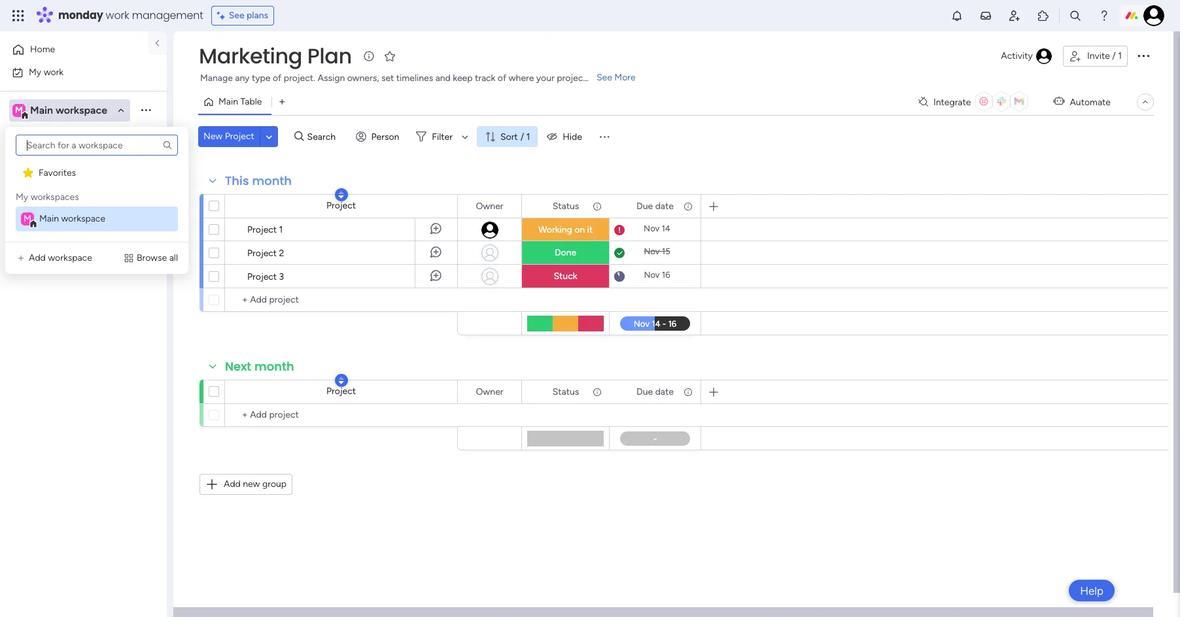 Task type: vqa. For each thing, say whether or not it's contained in the screenshot.
the leftmost 'of'
yes



Task type: describe. For each thing, give the bounding box(es) containing it.
column information image for status
[[592, 201, 603, 212]]

integrate
[[934, 97, 971, 108]]

nov 14
[[644, 224, 671, 234]]

add view image
[[280, 97, 285, 107]]

none search field inside list box
[[16, 135, 178, 156]]

status field for column information image associated with status
[[550, 199, 583, 214]]

all
[[169, 253, 178, 264]]

see plans button
[[211, 6, 274, 26]]

2 owner field from the top
[[473, 385, 507, 400]]

monday work management
[[58, 8, 203, 23]]

show board description image
[[361, 50, 377, 63]]

due date field for due date column information icon
[[634, 385, 677, 400]]

help
[[1081, 585, 1104, 598]]

arrow down image
[[457, 129, 473, 145]]

work for my
[[44, 66, 64, 78]]

track
[[475, 73, 496, 84]]

add to favorites image
[[383, 49, 396, 62]]

see plans
[[229, 10, 268, 21]]

2 + add project text field from the top
[[232, 408, 452, 423]]

sort desc image for next month
[[339, 376, 344, 385]]

/ for invite
[[1113, 50, 1116, 62]]

sort desc image for this month
[[339, 190, 344, 200]]

your
[[537, 73, 555, 84]]

invite / 1
[[1088, 50, 1122, 62]]

apps image
[[1037, 9, 1050, 22]]

new
[[243, 479, 260, 490]]

1 + add project text field from the top
[[232, 293, 452, 308]]

see for see plans
[[229, 10, 245, 21]]

automate
[[1070, 97, 1111, 108]]

home button
[[8, 39, 141, 60]]

owner for 2nd owner field
[[476, 386, 504, 398]]

status for column information icon related to status status field
[[553, 386, 579, 398]]

my workspaces row
[[16, 186, 79, 204]]

list box containing favorites
[[13, 135, 181, 232]]

my work button
[[8, 62, 141, 83]]

where
[[509, 73, 534, 84]]

main for main workspace element
[[39, 213, 59, 224]]

see more
[[597, 72, 636, 83]]

owner for first owner field
[[476, 201, 504, 212]]

main table
[[219, 96, 262, 107]]

add for add new group
[[224, 479, 241, 490]]

column information image for status
[[592, 387, 603, 398]]

nov 16
[[644, 270, 671, 280]]

management
[[132, 8, 203, 23]]

done
[[555, 247, 577, 259]]

it
[[587, 224, 593, 236]]

add workspace
[[29, 253, 92, 264]]

favorites
[[39, 168, 76, 179]]

Next month field
[[222, 359, 298, 376]]

see more link
[[596, 71, 637, 84]]

and
[[436, 73, 451, 84]]

workspace inside button
[[48, 253, 92, 264]]

any
[[235, 73, 250, 84]]

v2 done deadline image
[[615, 247, 625, 259]]

status for column information image associated with status status field
[[553, 201, 579, 212]]

add workspace button
[[10, 248, 97, 269]]

work for monday
[[106, 8, 129, 23]]

workspace image
[[21, 213, 34, 226]]

project 3
[[247, 272, 284, 283]]

set
[[381, 73, 394, 84]]

1 owner field from the top
[[473, 199, 507, 214]]

month for next month
[[255, 359, 294, 375]]

status field for column information icon related to status
[[550, 385, 583, 400]]

date for column information image corresponding to due date
[[656, 201, 674, 212]]

due date field for column information image corresponding to due date
[[634, 199, 677, 214]]

home
[[30, 44, 55, 55]]

manage any type of project. assign owners, set timelines and keep track of where your project stands.
[[200, 73, 618, 84]]

service icon image for add workspace
[[16, 253, 26, 264]]

more
[[615, 72, 636, 83]]

service icon image for browse all
[[124, 253, 134, 264]]

dapulse integrations image
[[919, 97, 929, 107]]

main workspace element
[[16, 207, 178, 232]]

due date for due date field for column information image corresponding to due date
[[637, 201, 674, 212]]

column information image for due date
[[683, 201, 694, 212]]

Search for content search field
[[16, 135, 178, 156]]

main for workspace selection element
[[30, 104, 53, 116]]

0 horizontal spatial 1
[[279, 224, 283, 236]]

new
[[204, 131, 223, 142]]

filter button
[[411, 126, 473, 147]]

nov 15
[[644, 247, 671, 257]]

menu image
[[598, 130, 611, 143]]

v2 star 2 image
[[23, 167, 33, 179]]

help image
[[1098, 9, 1111, 22]]

invite
[[1088, 50, 1110, 62]]

2 of from the left
[[498, 73, 507, 84]]

project.
[[284, 73, 315, 84]]

my work
[[29, 66, 64, 78]]

tree grid inside list box
[[16, 161, 178, 232]]

table
[[240, 96, 262, 107]]

2 due from the top
[[637, 386, 653, 398]]

timelines
[[396, 73, 433, 84]]

1 horizontal spatial marketing
[[199, 41, 302, 71]]

2
[[279, 248, 284, 259]]

add new group button
[[200, 474, 293, 495]]

0 vertical spatial marketing plan
[[199, 41, 352, 71]]

v2 overdue deadline image
[[615, 224, 625, 237]]

my for my workspaces
[[16, 192, 28, 203]]



Task type: locate. For each thing, give the bounding box(es) containing it.
1 horizontal spatial see
[[597, 72, 612, 83]]

0 vertical spatial owner field
[[473, 199, 507, 214]]

help button
[[1069, 580, 1115, 602]]

0 horizontal spatial plan
[[74, 163, 91, 174]]

None search field
[[16, 135, 178, 156]]

2 horizontal spatial 1
[[1119, 50, 1122, 62]]

search everything image
[[1069, 9, 1082, 22]]

0 vertical spatial plan
[[307, 41, 352, 71]]

main inside workspace selection element
[[30, 104, 53, 116]]

working
[[539, 224, 572, 236]]

1 vertical spatial status
[[553, 386, 579, 398]]

1 vertical spatial workspace
[[61, 213, 105, 224]]

0 horizontal spatial marketing
[[31, 163, 72, 174]]

1 horizontal spatial add
[[224, 479, 241, 490]]

browse all button
[[118, 248, 183, 269]]

1 horizontal spatial column information image
[[683, 387, 694, 398]]

1 of from the left
[[273, 73, 282, 84]]

1 column information image from the left
[[592, 201, 603, 212]]

plans
[[247, 10, 268, 21]]

workspace up the search in workspace field
[[56, 104, 107, 116]]

2 date from the top
[[656, 386, 674, 398]]

0 horizontal spatial marketing plan
[[31, 163, 91, 174]]

0 vertical spatial + add project text field
[[232, 293, 452, 308]]

1 horizontal spatial service icon image
[[124, 253, 134, 264]]

0 vertical spatial date
[[656, 201, 674, 212]]

marketing plan up the workspaces
[[31, 163, 91, 174]]

column information image
[[592, 201, 603, 212], [683, 201, 694, 212]]

browse
[[137, 253, 167, 264]]

1 horizontal spatial /
[[1113, 50, 1116, 62]]

0 horizontal spatial /
[[521, 131, 524, 142]]

month inside "field"
[[252, 173, 292, 189]]

project
[[225, 131, 254, 142], [327, 200, 356, 211], [247, 224, 277, 236], [247, 248, 277, 259], [247, 272, 277, 283], [327, 386, 356, 397]]

1 vertical spatial /
[[521, 131, 524, 142]]

autopilot image
[[1054, 93, 1065, 110]]

manage
[[200, 73, 233, 84]]

0 vertical spatial my
[[29, 66, 41, 78]]

workspace
[[56, 104, 107, 116], [61, 213, 105, 224], [48, 253, 92, 264]]

/ right the invite
[[1113, 50, 1116, 62]]

Due date field
[[634, 199, 677, 214], [634, 385, 677, 400]]

/ for sort
[[521, 131, 524, 142]]

workspace selection element
[[12, 102, 109, 119]]

tree grid containing favorites
[[16, 161, 178, 232]]

add left new
[[224, 479, 241, 490]]

plan inside list box
[[74, 163, 91, 174]]

1 right the invite
[[1119, 50, 1122, 62]]

1 vertical spatial 1
[[527, 131, 530, 142]]

my up workspace icon
[[16, 192, 28, 203]]

15
[[662, 247, 671, 257]]

tree grid
[[16, 161, 178, 232]]

2 status field from the top
[[550, 385, 583, 400]]

main workspace down the workspaces
[[39, 213, 105, 224]]

main right workspace icon
[[39, 213, 59, 224]]

1 column information image from the left
[[592, 387, 603, 398]]

work right "monday"
[[106, 8, 129, 23]]

1 vertical spatial work
[[44, 66, 64, 78]]

person
[[371, 131, 399, 142]]

This month field
[[222, 173, 295, 190]]

1 horizontal spatial 1
[[527, 131, 530, 142]]

owner
[[476, 201, 504, 212], [476, 386, 504, 398]]

+ Add project text field
[[232, 293, 452, 308], [232, 408, 452, 423]]

james peterson image
[[1144, 5, 1165, 26]]

0 vertical spatial due
[[637, 201, 653, 212]]

monday
[[58, 8, 103, 23]]

marketing inside list box
[[31, 163, 72, 174]]

assign
[[318, 73, 345, 84]]

browse all
[[137, 253, 178, 264]]

collapse board header image
[[1141, 97, 1151, 107]]

of
[[273, 73, 282, 84], [498, 73, 507, 84]]

this month
[[225, 173, 292, 189]]

0 vertical spatial status
[[553, 201, 579, 212]]

2 column information image from the left
[[683, 387, 694, 398]]

0 vertical spatial m
[[15, 104, 23, 116]]

of right 'track'
[[498, 73, 507, 84]]

service icon image inside add workspace button
[[16, 253, 26, 264]]

project 2
[[247, 248, 284, 259]]

1 vertical spatial plan
[[74, 163, 91, 174]]

m inside workspace icon
[[24, 213, 31, 224]]

Search field
[[304, 128, 343, 146]]

0 horizontal spatial of
[[273, 73, 282, 84]]

0 vertical spatial marketing
[[199, 41, 302, 71]]

1
[[1119, 50, 1122, 62], [527, 131, 530, 142], [279, 224, 283, 236]]

project
[[557, 73, 587, 84]]

0 horizontal spatial add
[[29, 253, 46, 264]]

2 vertical spatial workspace
[[48, 253, 92, 264]]

work down home
[[44, 66, 64, 78]]

main table button
[[198, 92, 272, 113]]

0 vertical spatial status field
[[550, 199, 583, 214]]

add down workspace icon
[[29, 253, 46, 264]]

main
[[219, 96, 238, 107], [30, 104, 53, 116], [39, 213, 59, 224]]

due
[[637, 201, 653, 212], [637, 386, 653, 398]]

service icon image
[[16, 253, 26, 264], [124, 253, 134, 264]]

next
[[225, 359, 251, 375]]

add new group
[[224, 479, 287, 490]]

1 for invite / 1
[[1119, 50, 1122, 62]]

group
[[262, 479, 287, 490]]

0 horizontal spatial column information image
[[592, 201, 603, 212]]

1 vertical spatial add
[[224, 479, 241, 490]]

plan up assign
[[307, 41, 352, 71]]

1 vertical spatial month
[[255, 359, 294, 375]]

1 vertical spatial due
[[637, 386, 653, 398]]

main left the table
[[219, 96, 238, 107]]

m for workspace icon
[[24, 213, 31, 224]]

inbox image
[[980, 9, 993, 22]]

workspace down the workspaces
[[61, 213, 105, 224]]

0 vertical spatial due date
[[637, 201, 674, 212]]

workspace image
[[12, 103, 26, 117]]

notifications image
[[951, 9, 964, 22]]

favorites element
[[16, 161, 178, 186]]

Search in workspace field
[[27, 131, 109, 146]]

sort / 1
[[501, 131, 530, 142]]

0 horizontal spatial work
[[44, 66, 64, 78]]

marketing plan list box
[[0, 154, 167, 356]]

1 vertical spatial marketing
[[31, 163, 72, 174]]

my workspaces
[[16, 192, 79, 203]]

0 vertical spatial see
[[229, 10, 245, 21]]

stuck
[[554, 271, 578, 282]]

2 status from the top
[[553, 386, 579, 398]]

service icon image inside browse all button
[[124, 253, 134, 264]]

Marketing Plan field
[[196, 41, 355, 71]]

main right workspace image
[[30, 104, 53, 116]]

1 vertical spatial nov
[[644, 247, 660, 257]]

main inside main workspace element
[[39, 213, 59, 224]]

keep
[[453, 73, 473, 84]]

1 horizontal spatial my
[[29, 66, 41, 78]]

new project
[[204, 131, 254, 142]]

/ right sort
[[521, 131, 524, 142]]

2 column information image from the left
[[683, 201, 694, 212]]

nov left 15
[[644, 247, 660, 257]]

marketing plan
[[199, 41, 352, 71], [31, 163, 91, 174]]

nov for 1
[[644, 224, 660, 234]]

angle down image
[[266, 132, 272, 142]]

type
[[252, 73, 271, 84]]

/ inside button
[[1113, 50, 1116, 62]]

16
[[662, 270, 671, 280]]

service icon image left browse
[[124, 253, 134, 264]]

1 vertical spatial marketing plan
[[31, 163, 91, 174]]

1 up 2
[[279, 224, 283, 236]]

marketing
[[199, 41, 302, 71], [31, 163, 72, 174]]

Status field
[[550, 199, 583, 214], [550, 385, 583, 400]]

my down home
[[29, 66, 41, 78]]

main workspace up the search in workspace field
[[30, 104, 107, 116]]

3 nov from the top
[[644, 270, 660, 280]]

marketing plan inside marketing plan list box
[[31, 163, 91, 174]]

date for due date column information icon
[[656, 386, 674, 398]]

0 horizontal spatial my
[[16, 192, 28, 203]]

1 nov from the top
[[644, 224, 660, 234]]

options image
[[1136, 48, 1152, 63]]

v2 search image
[[294, 129, 304, 144]]

1 vertical spatial due date field
[[634, 385, 677, 400]]

project inside new project "button"
[[225, 131, 254, 142]]

workspace for main workspace element
[[61, 213, 105, 224]]

month for this month
[[252, 173, 292, 189]]

2 due date field from the top
[[634, 385, 677, 400]]

1 vertical spatial see
[[597, 72, 612, 83]]

of right type
[[273, 73, 282, 84]]

0 vertical spatial nov
[[644, 224, 660, 234]]

1 vertical spatial m
[[24, 213, 31, 224]]

nov for 2
[[644, 247, 660, 257]]

see for see more
[[597, 72, 612, 83]]

1 vertical spatial date
[[656, 386, 674, 398]]

see left plans
[[229, 10, 245, 21]]

1 horizontal spatial plan
[[307, 41, 352, 71]]

my inside row
[[16, 192, 28, 203]]

1 inside button
[[1119, 50, 1122, 62]]

service icon image left 'add workspace' at the top left
[[16, 253, 26, 264]]

this
[[225, 173, 249, 189]]

see left the more
[[597, 72, 612, 83]]

2 vertical spatial 1
[[279, 224, 283, 236]]

workspace options image
[[139, 104, 152, 117]]

invite / 1 button
[[1063, 46, 1128, 67]]

14
[[662, 224, 671, 234]]

column information image for due date
[[683, 387, 694, 398]]

workspace for workspace selection element
[[56, 104, 107, 116]]

month right next at bottom
[[255, 359, 294, 375]]

working on it
[[539, 224, 593, 236]]

main for main table button
[[219, 96, 238, 107]]

nov left 16 at the top right of the page
[[644, 270, 660, 280]]

1 service icon image from the left
[[16, 253, 26, 264]]

1 vertical spatial + add project text field
[[232, 408, 452, 423]]

list box
[[13, 135, 181, 232]]

stands.
[[589, 73, 618, 84]]

see
[[229, 10, 245, 21], [597, 72, 612, 83]]

plan down "search for content" search field
[[74, 163, 91, 174]]

main workspace for workspace image
[[30, 104, 107, 116]]

1 owner from the top
[[476, 201, 504, 212]]

my
[[29, 66, 41, 78], [16, 192, 28, 203]]

1 horizontal spatial column information image
[[683, 201, 694, 212]]

2 sort desc image from the top
[[339, 376, 344, 385]]

Owner field
[[473, 199, 507, 214], [473, 385, 507, 400]]

workspaces
[[31, 192, 79, 203]]

1 vertical spatial due date
[[637, 386, 674, 398]]

1 horizontal spatial of
[[498, 73, 507, 84]]

owners,
[[347, 73, 379, 84]]

1 right sort
[[527, 131, 530, 142]]

invite members image
[[1008, 9, 1022, 22]]

column information image
[[592, 387, 603, 398], [683, 387, 694, 398]]

0 vertical spatial workspace
[[56, 104, 107, 116]]

1 for sort / 1
[[527, 131, 530, 142]]

1 status from the top
[[553, 201, 579, 212]]

my inside 'button'
[[29, 66, 41, 78]]

status
[[553, 201, 579, 212], [553, 386, 579, 398]]

1 horizontal spatial work
[[106, 8, 129, 23]]

filter
[[432, 131, 453, 142]]

hide button
[[542, 126, 590, 147]]

0 horizontal spatial see
[[229, 10, 245, 21]]

month inside field
[[255, 359, 294, 375]]

main workspace
[[30, 104, 107, 116], [39, 213, 105, 224]]

plan
[[307, 41, 352, 71], [74, 163, 91, 174]]

select product image
[[12, 9, 25, 22]]

1 due from the top
[[637, 201, 653, 212]]

marketing plan up type
[[199, 41, 352, 71]]

0 vertical spatial due date field
[[634, 199, 677, 214]]

search image
[[162, 140, 173, 151]]

sort desc image
[[339, 190, 344, 200], [339, 376, 344, 385]]

1 horizontal spatial marketing plan
[[199, 41, 352, 71]]

see inside see more link
[[597, 72, 612, 83]]

work inside my work 'button'
[[44, 66, 64, 78]]

2 vertical spatial nov
[[644, 270, 660, 280]]

due date for due date field related to due date column information icon
[[637, 386, 674, 398]]

add for add workspace
[[29, 253, 46, 264]]

1 vertical spatial status field
[[550, 385, 583, 400]]

workspace down main workspace element
[[48, 253, 92, 264]]

1 vertical spatial sort desc image
[[339, 376, 344, 385]]

new project button
[[198, 126, 260, 147]]

due date
[[637, 201, 674, 212], [637, 386, 674, 398]]

nov left the 14
[[644, 224, 660, 234]]

person button
[[350, 126, 407, 147]]

0 horizontal spatial column information image
[[592, 387, 603, 398]]

0 vertical spatial owner
[[476, 201, 504, 212]]

my for my work
[[29, 66, 41, 78]]

sort
[[501, 131, 518, 142]]

1 vertical spatial owner field
[[473, 385, 507, 400]]

0 vertical spatial month
[[252, 173, 292, 189]]

2 service icon image from the left
[[124, 253, 134, 264]]

main inside main table button
[[219, 96, 238, 107]]

1 due date field from the top
[[634, 199, 677, 214]]

0 horizontal spatial service icon image
[[16, 253, 26, 264]]

activity button
[[996, 46, 1058, 67]]

1 vertical spatial main workspace
[[39, 213, 105, 224]]

1 vertical spatial my
[[16, 192, 28, 203]]

m
[[15, 104, 23, 116], [24, 213, 31, 224]]

2 nov from the top
[[644, 247, 660, 257]]

1 date from the top
[[656, 201, 674, 212]]

0 vertical spatial 1
[[1119, 50, 1122, 62]]

next month
[[225, 359, 294, 375]]

1 horizontal spatial m
[[24, 213, 31, 224]]

3
[[279, 272, 284, 283]]

m inside workspace image
[[15, 104, 23, 116]]

0 horizontal spatial m
[[15, 104, 23, 116]]

on
[[575, 224, 585, 236]]

0 vertical spatial sort desc image
[[339, 190, 344, 200]]

0 vertical spatial add
[[29, 253, 46, 264]]

1 vertical spatial owner
[[476, 386, 504, 398]]

2 due date from the top
[[637, 386, 674, 398]]

2 owner from the top
[[476, 386, 504, 398]]

add
[[29, 253, 46, 264], [224, 479, 241, 490]]

month right this at the left of page
[[252, 173, 292, 189]]

activity
[[1001, 50, 1033, 62]]

marketing up my workspaces row
[[31, 163, 72, 174]]

hide
[[563, 131, 582, 142]]

nov
[[644, 224, 660, 234], [644, 247, 660, 257], [644, 270, 660, 280]]

work
[[106, 8, 129, 23], [44, 66, 64, 78]]

main workspace inside workspace selection element
[[30, 104, 107, 116]]

option
[[0, 156, 167, 159]]

see inside "see plans" button
[[229, 10, 245, 21]]

marketing up any
[[199, 41, 302, 71]]

/
[[1113, 50, 1116, 62], [521, 131, 524, 142]]

m for workspace image
[[15, 104, 23, 116]]

0 vertical spatial /
[[1113, 50, 1116, 62]]

1 status field from the top
[[550, 199, 583, 214]]

0 vertical spatial main workspace
[[30, 104, 107, 116]]

1 due date from the top
[[637, 201, 674, 212]]

main workspace for workspace icon
[[39, 213, 105, 224]]

1 sort desc image from the top
[[339, 190, 344, 200]]

project 1
[[247, 224, 283, 236]]

0 vertical spatial work
[[106, 8, 129, 23]]



